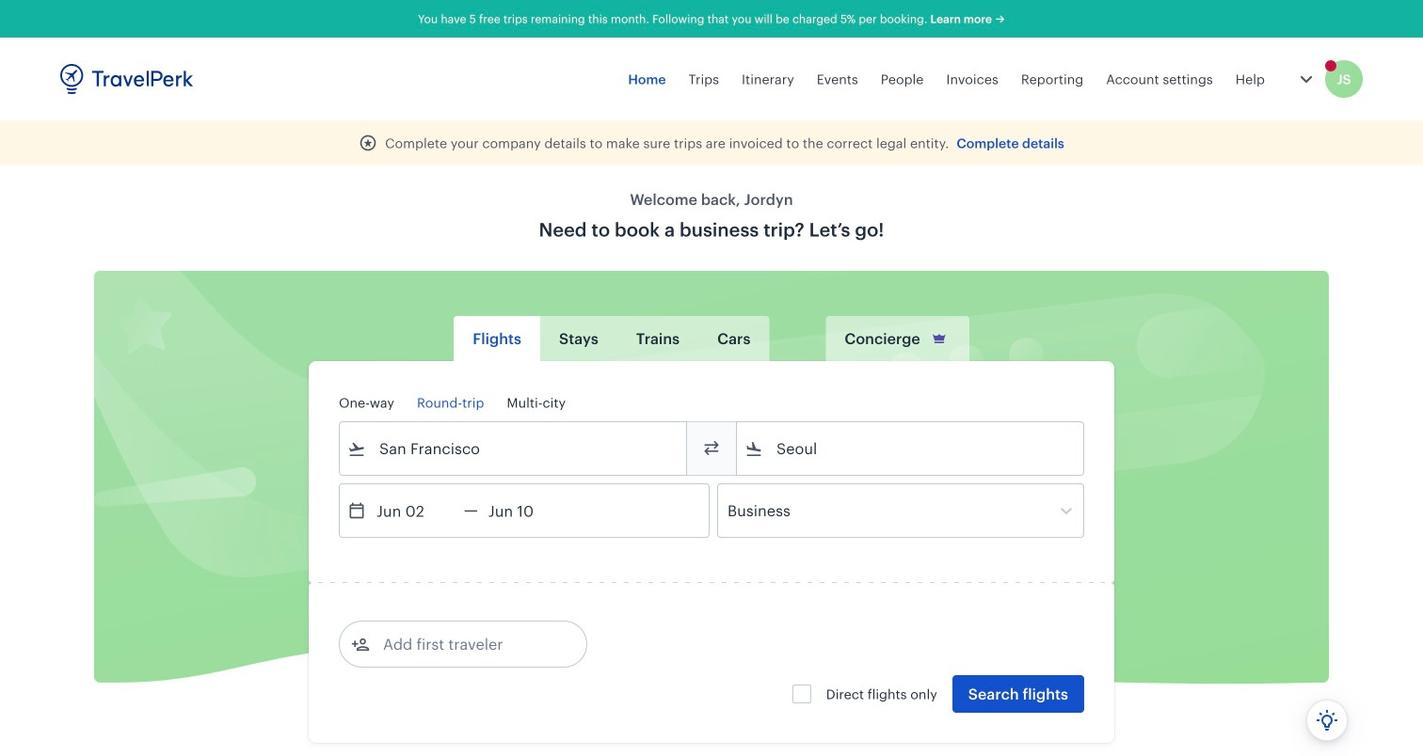 Task type: locate. For each thing, give the bounding box(es) containing it.
Depart text field
[[366, 485, 464, 537]]

To search field
[[763, 434, 1059, 464]]

From search field
[[366, 434, 662, 464]]



Task type: describe. For each thing, give the bounding box(es) containing it.
Add first traveler search field
[[370, 630, 566, 660]]

Return text field
[[478, 485, 576, 537]]



